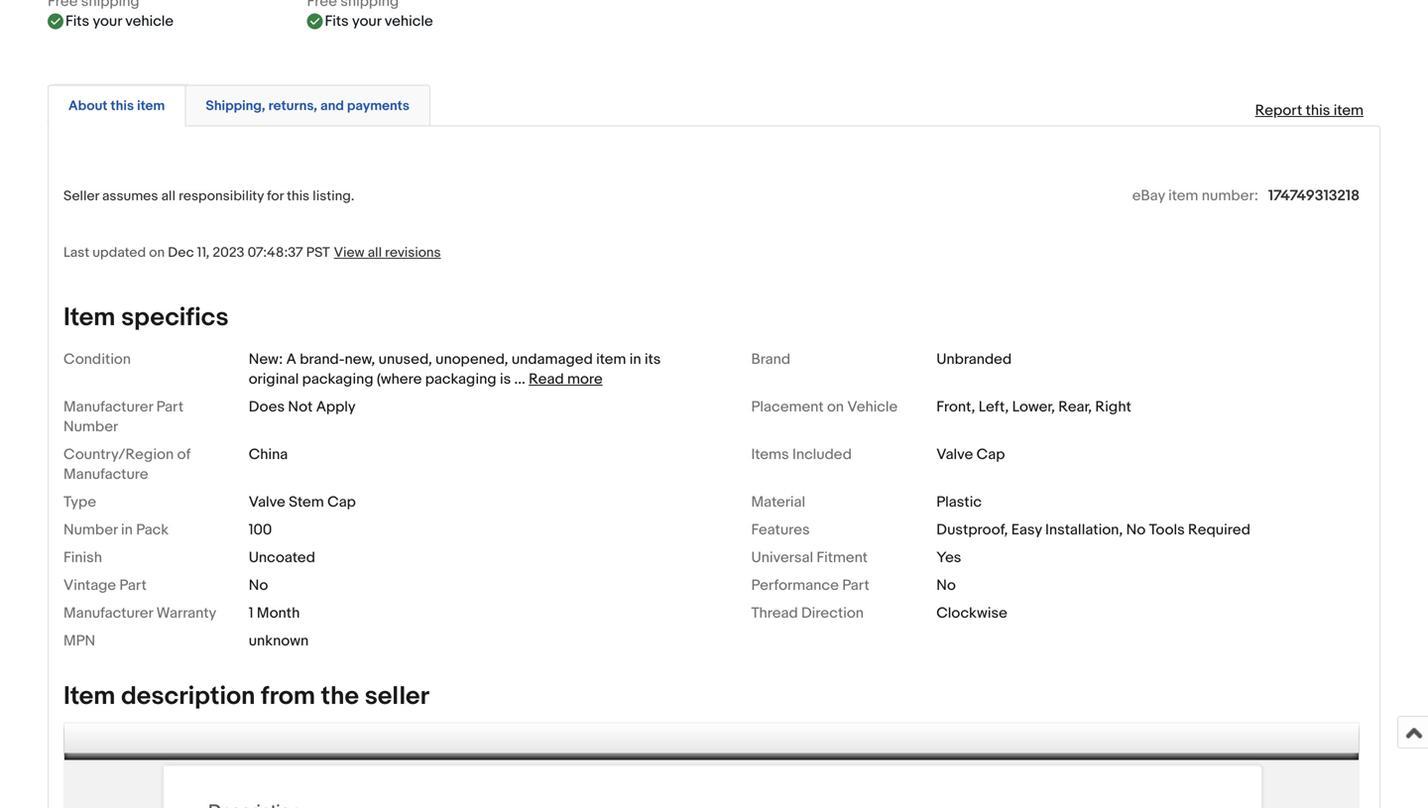 Task type: vqa. For each thing, say whether or not it's contained in the screenshot.


Task type: locate. For each thing, give the bounding box(es) containing it.
1 horizontal spatial vehicle
[[385, 12, 433, 30]]

2 horizontal spatial no
[[1127, 521, 1146, 539]]

items included
[[752, 446, 852, 464]]

1 vertical spatial manufacturer
[[64, 605, 153, 623]]

from
[[261, 682, 315, 712]]

manufacturer for manufacturer warranty
[[64, 605, 153, 623]]

0 horizontal spatial this
[[111, 97, 134, 114]]

vehicle up 'about this item' button
[[125, 12, 174, 30]]

warranty
[[156, 605, 217, 623]]

1 horizontal spatial no
[[937, 577, 956, 595]]

2 fits your vehicle from the left
[[325, 12, 433, 30]]

your
[[93, 12, 122, 30], [352, 12, 381, 30]]

item up more on the left top of the page
[[597, 351, 627, 369]]

1 horizontal spatial part
[[156, 398, 184, 416]]

0 vertical spatial all
[[161, 188, 176, 205]]

fits up about
[[65, 12, 89, 30]]

manufacturer down vintage part
[[64, 605, 153, 623]]

1 horizontal spatial packaging
[[425, 371, 497, 388]]

cap
[[977, 446, 1006, 464], [328, 494, 356, 511]]

0 horizontal spatial on
[[149, 244, 165, 261]]

0 horizontal spatial part
[[119, 577, 147, 595]]

1 horizontal spatial all
[[368, 244, 382, 261]]

report
[[1256, 101, 1303, 119]]

item inside button
[[137, 97, 165, 114]]

0 vertical spatial item
[[64, 303, 115, 333]]

0 horizontal spatial vehicle
[[125, 12, 174, 30]]

Fits your vehicle text field
[[65, 11, 174, 31], [325, 11, 433, 31]]

read
[[529, 371, 564, 388]]

direction
[[802, 605, 864, 623]]

read more
[[529, 371, 603, 388]]

item right ebay
[[1169, 187, 1199, 205]]

1 vertical spatial all
[[368, 244, 382, 261]]

packaging
[[302, 371, 374, 388], [425, 371, 497, 388]]

valve cap
[[937, 446, 1006, 464]]

fits your vehicle up 'about this item' button
[[65, 12, 174, 30]]

1 horizontal spatial this
[[287, 188, 310, 205]]

1 horizontal spatial your
[[352, 12, 381, 30]]

2 vehicle from the left
[[385, 12, 433, 30]]

cap down the 'left,'
[[977, 446, 1006, 464]]

vintage
[[64, 577, 116, 595]]

0 horizontal spatial packaging
[[302, 371, 374, 388]]

view
[[334, 244, 365, 261]]

month
[[257, 605, 300, 623]]

0 vertical spatial valve
[[937, 446, 974, 464]]

more
[[568, 371, 603, 388]]

valve
[[937, 446, 974, 464], [249, 494, 286, 511]]

item down "mpn" at bottom
[[64, 682, 115, 712]]

1 horizontal spatial on
[[827, 398, 844, 416]]

1 horizontal spatial in
[[630, 351, 642, 369]]

manufacturer up the country/region
[[64, 398, 153, 416]]

rear,
[[1059, 398, 1093, 416]]

part inside manufacturer part number
[[156, 398, 184, 416]]

manufacturer inside manufacturer part number
[[64, 398, 153, 416]]

a
[[286, 351, 297, 369]]

0 horizontal spatial fits
[[65, 12, 89, 30]]

all right view
[[368, 244, 382, 261]]

on left vehicle
[[827, 398, 844, 416]]

items
[[752, 446, 789, 464]]

1 item from the top
[[64, 303, 115, 333]]

2 horizontal spatial part
[[843, 577, 870, 595]]

no down yes
[[937, 577, 956, 595]]

your for second fits your vehicle text box from the left
[[352, 12, 381, 30]]

fits
[[65, 12, 89, 30], [325, 12, 349, 30]]

number up the country/region
[[64, 418, 118, 436]]

mpn
[[64, 632, 95, 650]]

part up 'of'
[[156, 398, 184, 416]]

and
[[321, 97, 344, 114]]

china
[[249, 446, 288, 464]]

is
[[500, 371, 511, 388]]

2 your from the left
[[352, 12, 381, 30]]

2 manufacturer from the top
[[64, 605, 153, 623]]

in left its
[[630, 351, 642, 369]]

no left tools
[[1127, 521, 1146, 539]]

part for vintage part
[[119, 577, 147, 595]]

this right 'for'
[[287, 188, 310, 205]]

number up finish
[[64, 521, 118, 539]]

undamaged
[[512, 351, 593, 369]]

1 vertical spatial valve
[[249, 494, 286, 511]]

vintage part
[[64, 577, 147, 595]]

yes
[[937, 549, 962, 567]]

0 horizontal spatial in
[[121, 521, 133, 539]]

all
[[161, 188, 176, 205], [368, 244, 382, 261]]

fits your vehicle text field up 'about this item' button
[[65, 11, 174, 31]]

1 horizontal spatial fits your vehicle text field
[[325, 11, 433, 31]]

0 vertical spatial in
[[630, 351, 642, 369]]

0 horizontal spatial fits your vehicle
[[65, 12, 174, 30]]

part down the fitment
[[843, 577, 870, 595]]

on left dec
[[149, 244, 165, 261]]

this right the report
[[1306, 101, 1331, 119]]

1 horizontal spatial valve
[[937, 446, 974, 464]]

on
[[149, 244, 165, 261], [827, 398, 844, 416]]

fits up and
[[325, 12, 349, 30]]

number
[[64, 418, 118, 436], [64, 521, 118, 539]]

11,
[[197, 244, 210, 261]]

updated
[[93, 244, 146, 261]]

0 vertical spatial cap
[[977, 446, 1006, 464]]

number inside manufacturer part number
[[64, 418, 118, 436]]

1 fits from the left
[[65, 12, 89, 30]]

item right the report
[[1334, 101, 1364, 119]]

report this item
[[1256, 101, 1364, 119]]

1 horizontal spatial fits
[[325, 12, 349, 30]]

tab list containing about this item
[[48, 81, 1381, 126]]

last
[[64, 244, 89, 261]]

1 vertical spatial number
[[64, 521, 118, 539]]

item specifics
[[64, 303, 229, 333]]

packaging down unopened,
[[425, 371, 497, 388]]

included
[[793, 446, 852, 464]]

valve down front,
[[937, 446, 974, 464]]

ebay item number: 174749313218
[[1133, 187, 1360, 205]]

front,
[[937, 398, 976, 416]]

2 item from the top
[[64, 682, 115, 712]]

shipping,
[[206, 97, 265, 114]]

manufacturer warranty
[[64, 605, 217, 623]]

0 horizontal spatial your
[[93, 12, 122, 30]]

part up manufacturer warranty
[[119, 577, 147, 595]]

fits your vehicle text field up payments
[[325, 11, 433, 31]]

this inside button
[[111, 97, 134, 114]]

this for about
[[111, 97, 134, 114]]

description
[[121, 682, 255, 712]]

item for item specifics
[[64, 303, 115, 333]]

part for performance part
[[843, 577, 870, 595]]

performance part
[[752, 577, 870, 595]]

1 number from the top
[[64, 418, 118, 436]]

1 vertical spatial item
[[64, 682, 115, 712]]

0 horizontal spatial all
[[161, 188, 176, 205]]

packaging down brand-
[[302, 371, 374, 388]]

1 horizontal spatial fits your vehicle
[[325, 12, 433, 30]]

2 packaging from the left
[[425, 371, 497, 388]]

0 horizontal spatial valve
[[249, 494, 286, 511]]

item right about
[[137, 97, 165, 114]]

the
[[321, 682, 359, 712]]

new:
[[249, 351, 283, 369]]

right
[[1096, 398, 1132, 416]]

fits your vehicle
[[65, 12, 174, 30], [325, 12, 433, 30]]

None text field
[[48, 0, 140, 11], [307, 0, 399, 11], [48, 0, 140, 11], [307, 0, 399, 11]]

fits your vehicle up payments
[[325, 12, 433, 30]]

all right the assumes
[[161, 188, 176, 205]]

in left pack
[[121, 521, 133, 539]]

lower,
[[1013, 398, 1056, 416]]

apply
[[316, 398, 356, 416]]

your for 2nd fits your vehicle text box from right
[[93, 12, 122, 30]]

thread direction
[[752, 605, 864, 623]]

shipping, returns, and payments button
[[206, 96, 410, 115]]

0 horizontal spatial fits your vehicle link
[[48, 0, 287, 31]]

2 fits from the left
[[325, 12, 349, 30]]

view all revisions link
[[330, 243, 441, 261]]

part for manufacturer part number
[[156, 398, 184, 416]]

your up 'about this item' button
[[93, 12, 122, 30]]

material
[[752, 494, 806, 511]]

valve up 100
[[249, 494, 286, 511]]

pack
[[136, 521, 169, 539]]

0 horizontal spatial no
[[249, 577, 268, 595]]

0 vertical spatial manufacturer
[[64, 398, 153, 416]]

vehicle
[[848, 398, 898, 416]]

in inside new: a brand-new, unused, unopened, undamaged item in its original packaging (where packaging is ...
[[630, 351, 642, 369]]

valve for valve stem cap
[[249, 494, 286, 511]]

1 vertical spatial on
[[827, 398, 844, 416]]

about this item
[[68, 97, 165, 114]]

0 horizontal spatial fits your vehicle text field
[[65, 11, 174, 31]]

performance
[[752, 577, 839, 595]]

fits for 2nd fits your vehicle text box from right
[[65, 12, 89, 30]]

for
[[267, 188, 284, 205]]

placement
[[752, 398, 824, 416]]

manufacturer part number
[[64, 398, 184, 436]]

cap right stem
[[328, 494, 356, 511]]

this for report
[[1306, 101, 1331, 119]]

vehicle up payments
[[385, 12, 433, 30]]

1 your from the left
[[93, 12, 122, 30]]

of
[[177, 446, 191, 464]]

2023
[[213, 244, 245, 261]]

1 vertical spatial cap
[[328, 494, 356, 511]]

no up 1
[[249, 577, 268, 595]]

1 horizontal spatial fits your vehicle link
[[307, 0, 547, 31]]

in
[[630, 351, 642, 369], [121, 521, 133, 539]]

0 vertical spatial number
[[64, 418, 118, 436]]

item for item description from the seller
[[64, 682, 115, 712]]

your up payments
[[352, 12, 381, 30]]

vehicle
[[125, 12, 174, 30], [385, 12, 433, 30]]

tab list
[[48, 81, 1381, 126]]

item up condition
[[64, 303, 115, 333]]

2 horizontal spatial this
[[1306, 101, 1331, 119]]

manufacturer
[[64, 398, 153, 416], [64, 605, 153, 623]]

this right about
[[111, 97, 134, 114]]

1 manufacturer from the top
[[64, 398, 153, 416]]

no
[[1127, 521, 1146, 539], [249, 577, 268, 595], [937, 577, 956, 595]]

specifics
[[121, 303, 229, 333]]



Task type: describe. For each thing, give the bounding box(es) containing it.
installation,
[[1046, 521, 1123, 539]]

features
[[752, 521, 810, 539]]

number:
[[1202, 187, 1259, 205]]

dustproof,
[[937, 521, 1009, 539]]

item description from the seller
[[64, 682, 430, 712]]

stem
[[289, 494, 324, 511]]

its
[[645, 351, 661, 369]]

number in pack
[[64, 521, 169, 539]]

country/region
[[64, 446, 174, 464]]

brand-
[[300, 351, 345, 369]]

last updated on dec 11, 2023 07:48:37 pst view all revisions
[[64, 244, 441, 261]]

unused,
[[379, 351, 432, 369]]

shipping, returns, and payments
[[206, 97, 410, 114]]

listing.
[[313, 188, 355, 205]]

does not apply
[[249, 398, 356, 416]]

placement on vehicle
[[752, 398, 898, 416]]

does
[[249, 398, 285, 416]]

brand
[[752, 351, 791, 369]]

universal
[[752, 549, 814, 567]]

front, left, lower, rear, right
[[937, 398, 1132, 416]]

manufacture
[[64, 466, 148, 484]]

assumes
[[102, 188, 158, 205]]

2 number from the top
[[64, 521, 118, 539]]

not
[[288, 398, 313, 416]]

item inside new: a brand-new, unused, unopened, undamaged item in its original packaging (where packaging is ...
[[597, 351, 627, 369]]

no for performance part
[[937, 577, 956, 595]]

seller assumes all responsibility for this listing.
[[64, 188, 355, 205]]

clockwise
[[937, 605, 1008, 623]]

174749313218
[[1269, 187, 1360, 205]]

manufacturer for manufacturer part number
[[64, 398, 153, 416]]

1 vehicle from the left
[[125, 12, 174, 30]]

unopened,
[[436, 351, 508, 369]]

type
[[64, 494, 96, 511]]

1 packaging from the left
[[302, 371, 374, 388]]

fitment
[[817, 549, 868, 567]]

1 fits your vehicle from the left
[[65, 12, 174, 30]]

thread
[[752, 605, 798, 623]]

seller
[[64, 188, 99, 205]]

1 fits your vehicle link from the left
[[48, 0, 287, 31]]

1 horizontal spatial cap
[[977, 446, 1006, 464]]

about
[[68, 97, 108, 114]]

0 horizontal spatial cap
[[328, 494, 356, 511]]

returns,
[[269, 97, 317, 114]]

100
[[249, 521, 272, 539]]

new: a brand-new, unused, unopened, undamaged item in its original packaging (where packaging is ...
[[249, 351, 661, 388]]

payments
[[347, 97, 410, 114]]

...
[[515, 371, 526, 388]]

1 vertical spatial in
[[121, 521, 133, 539]]

seller
[[365, 682, 430, 712]]

uncoated
[[249, 549, 316, 567]]

easy
[[1012, 521, 1042, 539]]

left,
[[979, 398, 1009, 416]]

1 fits your vehicle text field from the left
[[65, 11, 174, 31]]

new,
[[345, 351, 375, 369]]

revisions
[[385, 244, 441, 261]]

dustproof, easy installation, no tools required
[[937, 521, 1251, 539]]

read more button
[[529, 371, 603, 388]]

required
[[1189, 521, 1251, 539]]

pst
[[306, 244, 330, 261]]

original
[[249, 371, 299, 388]]

valve for valve cap
[[937, 446, 974, 464]]

universal fitment
[[752, 549, 868, 567]]

valve stem cap
[[249, 494, 356, 511]]

2 fits your vehicle link from the left
[[307, 0, 547, 31]]

responsibility
[[179, 188, 264, 205]]

2 fits your vehicle text field from the left
[[325, 11, 433, 31]]

ebay
[[1133, 187, 1166, 205]]

finish
[[64, 549, 102, 567]]

no for vintage part
[[249, 577, 268, 595]]

unbranded
[[937, 351, 1012, 369]]

report this item link
[[1246, 92, 1374, 129]]

fits for second fits your vehicle text box from the left
[[325, 12, 349, 30]]

07:48:37
[[248, 244, 303, 261]]

unknown
[[249, 632, 309, 650]]

tools
[[1150, 521, 1185, 539]]

about this item button
[[68, 96, 165, 115]]

0 vertical spatial on
[[149, 244, 165, 261]]

country/region of manufacture
[[64, 446, 191, 484]]



